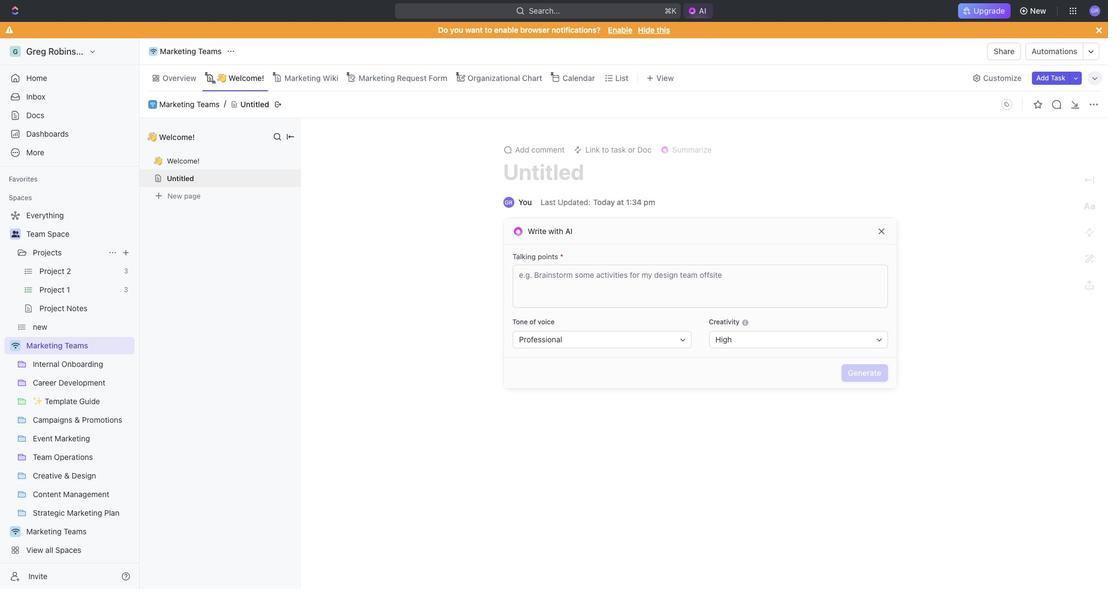 Task type: describe. For each thing, give the bounding box(es) containing it.
project for project 2
[[39, 267, 64, 276]]

today
[[593, 198, 615, 207]]

campaigns & promotions link
[[33, 412, 132, 429]]

greg robinson's workspace, , element
[[10, 46, 21, 57]]

search...
[[529, 6, 560, 15]]

marketing teams up overview
[[160, 47, 222, 56]]

campaigns & promotions
[[33, 415, 122, 425]]

1
[[67, 285, 70, 294]]

ai button
[[684, 3, 713, 19]]

do
[[438, 25, 448, 34]]

1 vertical spatial gr
[[505, 199, 513, 206]]

voice
[[538, 318, 555, 326]]

high
[[716, 335, 732, 344]]

create space
[[26, 564, 74, 574]]

dashboards link
[[4, 125, 135, 143]]

docs link
[[4, 107, 135, 124]]

everything
[[26, 211, 64, 220]]

wifi image inside marketing teams link
[[150, 49, 157, 54]]

professional button
[[512, 331, 691, 349]]

content
[[33, 490, 61, 499]]

0 vertical spatial 👋
[[217, 73, 226, 82]]

g
[[13, 47, 18, 56]]

campaigns
[[33, 415, 72, 425]]

0 horizontal spatial untitled
[[167, 174, 194, 183]]

0 horizontal spatial to
[[485, 25, 492, 34]]

you
[[519, 198, 532, 207]]

✨ template guide link
[[33, 393, 132, 410]]

workspace
[[96, 47, 141, 56]]

marketing teams for marketing teams link on top of onboarding
[[26, 341, 88, 350]]

do you want to enable browser notifications? enable hide this
[[438, 25, 670, 34]]

design
[[72, 471, 96, 480]]

request
[[397, 73, 427, 82]]

sidebar navigation
[[0, 38, 142, 589]]

👋 button
[[154, 156, 167, 165]]

👋 welcome! link
[[214, 70, 264, 86]]

development
[[59, 378, 105, 387]]

marketing teams link up overview
[[146, 45, 224, 58]]

wifi image inside sidebar navigation
[[11, 343, 19, 349]]

1 vertical spatial spaces
[[55, 546, 81, 555]]

project 1 link
[[39, 281, 120, 299]]

create space link
[[4, 560, 132, 578]]

all
[[45, 546, 53, 555]]

more button
[[4, 144, 135, 161]]

add comment
[[515, 145, 565, 154]]

share
[[994, 47, 1015, 56]]

✨ template guide
[[33, 397, 100, 406]]

1 horizontal spatial untitled
[[240, 99, 269, 109]]

1:34
[[626, 198, 642, 207]]

team space link
[[26, 225, 132, 243]]

onboarding
[[61, 360, 103, 369]]

creativity
[[709, 318, 741, 326]]

creative & design
[[33, 471, 96, 480]]

2 vertical spatial welcome!
[[167, 157, 200, 165]]

at
[[617, 198, 624, 207]]

view for view all spaces
[[26, 546, 43, 555]]

view all spaces
[[26, 546, 81, 555]]

want
[[465, 25, 483, 34]]

marketing up internal
[[26, 341, 63, 350]]

project for project 1
[[39, 285, 64, 294]]

customize button
[[969, 70, 1025, 86]]

add for add task
[[1037, 74, 1049, 82]]

favorites
[[9, 175, 38, 183]]

guide
[[79, 397, 100, 406]]

list
[[615, 73, 629, 82]]

doc
[[637, 145, 652, 154]]

marketing up overview
[[160, 47, 196, 56]]

ai inside ai button
[[699, 6, 706, 15]]

1 vertical spatial welcome!
[[159, 132, 195, 141]]

task
[[1051, 74, 1065, 82]]

teams for marketing teams link underneath overview
[[197, 99, 220, 109]]

wiki
[[323, 73, 338, 82]]

automations button
[[1026, 43, 1083, 60]]

projects
[[33, 248, 62, 257]]

write
[[528, 226, 547, 236]]

strategic marketing plan
[[33, 508, 119, 518]]

marketing teams link up onboarding
[[26, 337, 132, 355]]

high button
[[709, 331, 888, 349]]

creative & design link
[[33, 467, 132, 485]]

favorites button
[[4, 173, 42, 186]]

view button
[[642, 65, 678, 91]]

organizational
[[468, 73, 520, 82]]

summarize button
[[656, 142, 716, 158]]

last updated: today at 1:34 pm
[[541, 198, 655, 207]]

notes
[[67, 304, 87, 313]]

career development
[[33, 378, 105, 387]]

marketing inside marketing request form 'link'
[[359, 73, 395, 82]]

add task button
[[1032, 71, 1070, 85]]

content management
[[33, 490, 109, 499]]



Task type: vqa. For each thing, say whether or not it's contained in the screenshot.
creative & design "link"
yes



Task type: locate. For each thing, give the bounding box(es) containing it.
to
[[485, 25, 492, 34], [602, 145, 609, 154]]

project for project notes
[[39, 304, 64, 313]]

view right list
[[656, 73, 674, 82]]

0 horizontal spatial add
[[515, 145, 529, 154]]

tree
[[4, 207, 135, 578]]

3 project from the top
[[39, 304, 64, 313]]

write with ai
[[528, 226, 572, 236]]

welcome!
[[228, 73, 264, 82], [159, 132, 195, 141], [167, 157, 200, 165]]

add inside button
[[1037, 74, 1049, 82]]

0 vertical spatial space
[[47, 229, 69, 239]]

wifi image
[[150, 102, 155, 107], [11, 343, 19, 349]]

view all spaces link
[[4, 542, 132, 559]]

tree containing everything
[[4, 207, 135, 578]]

generate
[[848, 368, 881, 378]]

new button
[[1015, 2, 1053, 20]]

0 vertical spatial 3
[[124, 267, 128, 275]]

0 vertical spatial project
[[39, 267, 64, 276]]

space down 'everything' link
[[47, 229, 69, 239]]

strategic
[[33, 508, 65, 518]]

marketing down strategic
[[26, 527, 62, 536]]

teams up 👋 welcome! link
[[198, 47, 222, 56]]

project left 1
[[39, 285, 64, 294]]

project 2 link
[[39, 263, 120, 280]]

enable
[[608, 25, 632, 34]]

3 for 2
[[124, 267, 128, 275]]

comment
[[531, 145, 565, 154]]

wifi image
[[150, 49, 157, 54], [11, 529, 19, 535]]

team down event
[[33, 453, 52, 462]]

teams down 👋 welcome! link
[[197, 99, 220, 109]]

teams down new link
[[65, 341, 88, 350]]

professional button
[[512, 331, 691, 349]]

dashboards
[[26, 129, 69, 138]]

professional
[[519, 335, 562, 344]]

marketing teams up internal onboarding
[[26, 341, 88, 350]]

upgrade link
[[958, 3, 1011, 19]]

calendar
[[563, 73, 595, 82]]

generate button
[[841, 364, 888, 382]]

space for create space
[[52, 564, 74, 574]]

2 horizontal spatial untitled
[[503, 159, 584, 184]]

add task
[[1037, 74, 1065, 82]]

teams for marketing teams link on top of onboarding
[[65, 341, 88, 350]]

view for view
[[656, 73, 674, 82]]

0 vertical spatial gr
[[1091, 7, 1099, 14]]

e.g. Brainstorm some activities for my design team offsite text field
[[512, 265, 888, 308]]

2 vertical spatial 👋
[[154, 156, 163, 165]]

0 vertical spatial &
[[74, 415, 80, 425]]

2
[[67, 267, 71, 276]]

untitled down 👋 welcome! link
[[240, 99, 269, 109]]

1 vertical spatial ai
[[565, 226, 572, 236]]

view inside button
[[656, 73, 674, 82]]

greg
[[26, 47, 46, 56]]

marketing teams down overview
[[159, 99, 220, 109]]

new left 'page'
[[167, 191, 182, 200]]

home
[[26, 73, 47, 83]]

customize
[[983, 73, 1022, 82]]

0 horizontal spatial gr
[[505, 199, 513, 206]]

gr
[[1091, 7, 1099, 14], [505, 199, 513, 206]]

wifi image inside tree
[[11, 529, 19, 535]]

team for team space
[[26, 229, 45, 239]]

or
[[628, 145, 635, 154]]

link to task or doc
[[585, 145, 652, 154]]

1 vertical spatial wifi image
[[11, 343, 19, 349]]

2 3 from the top
[[124, 286, 128, 294]]

2 vertical spatial 👋 welcome!
[[154, 156, 200, 165]]

new for new
[[1030, 6, 1046, 15]]

team operations
[[33, 453, 93, 462]]

updated:
[[558, 198, 590, 207]]

1 horizontal spatial gr
[[1091, 7, 1099, 14]]

space for team space
[[47, 229, 69, 239]]

list link
[[613, 70, 629, 86]]

ai right ⌘k on the right of page
[[699, 6, 706, 15]]

view button
[[642, 70, 678, 86]]

form
[[429, 73, 447, 82]]

0 vertical spatial welcome!
[[228, 73, 264, 82]]

spaces down favorites button
[[9, 194, 32, 202]]

✨
[[33, 397, 43, 406]]

team for team operations
[[33, 453, 52, 462]]

dropdown menu image
[[998, 96, 1016, 113]]

1 vertical spatial 👋 welcome!
[[147, 132, 195, 141]]

with
[[549, 226, 563, 236]]

internal onboarding
[[33, 360, 103, 369]]

teams down the strategic marketing plan
[[64, 527, 87, 536]]

0 vertical spatial 👋 welcome!
[[217, 73, 264, 82]]

& for campaigns
[[74, 415, 80, 425]]

0 vertical spatial view
[[656, 73, 674, 82]]

0 vertical spatial wifi image
[[150, 49, 157, 54]]

1 vertical spatial 👋
[[147, 132, 157, 141]]

marketing inside strategic marketing plan link
[[67, 508, 102, 518]]

& for creative
[[64, 471, 70, 480]]

marketing teams link down overview
[[159, 99, 220, 109]]

new page
[[167, 191, 201, 200]]

1 horizontal spatial spaces
[[55, 546, 81, 555]]

marketing down content management link
[[67, 508, 102, 518]]

marketing teams for marketing teams link under strategic marketing plan link
[[26, 527, 87, 536]]

0 vertical spatial add
[[1037, 74, 1049, 82]]

0 horizontal spatial view
[[26, 546, 43, 555]]

space
[[47, 229, 69, 239], [52, 564, 74, 574]]

1 horizontal spatial ai
[[699, 6, 706, 15]]

1 horizontal spatial &
[[74, 415, 80, 425]]

1 horizontal spatial new
[[1030, 6, 1046, 15]]

add for add comment
[[515, 145, 529, 154]]

spaces
[[9, 194, 32, 202], [55, 546, 81, 555]]

0 horizontal spatial &
[[64, 471, 70, 480]]

0 horizontal spatial wifi image
[[11, 343, 19, 349]]

this
[[657, 25, 670, 34]]

to inside link to task or doc dropdown button
[[602, 145, 609, 154]]

chart
[[522, 73, 542, 82]]

marketing inside marketing wiki "link"
[[284, 73, 321, 82]]

👋
[[217, 73, 226, 82], [147, 132, 157, 141], [154, 156, 163, 165]]

view left all
[[26, 546, 43, 555]]

content management link
[[33, 486, 132, 503]]

project inside project 1 link
[[39, 285, 64, 294]]

link to task or doc button
[[569, 142, 656, 158]]

1 horizontal spatial wifi image
[[150, 49, 157, 54]]

invite
[[28, 572, 47, 581]]

0 vertical spatial team
[[26, 229, 45, 239]]

marketing teams for marketing teams link underneath overview
[[159, 99, 220, 109]]

0 horizontal spatial new
[[167, 191, 182, 200]]

everything link
[[4, 207, 132, 224]]

1 vertical spatial &
[[64, 471, 70, 480]]

ai right the with
[[565, 226, 572, 236]]

link
[[585, 145, 600, 154]]

0 vertical spatial ai
[[699, 6, 706, 15]]

project 2
[[39, 267, 71, 276]]

1 horizontal spatial wifi image
[[150, 102, 155, 107]]

view inside sidebar navigation
[[26, 546, 43, 555]]

operations
[[54, 453, 93, 462]]

gr button
[[1086, 2, 1104, 20]]

project 1
[[39, 285, 70, 294]]

browser
[[520, 25, 550, 34]]

0 horizontal spatial ai
[[565, 226, 572, 236]]

organizational chart
[[468, 73, 542, 82]]

greg robinson's workspace
[[26, 47, 141, 56]]

3 right project 2 link
[[124, 267, 128, 275]]

new for new page
[[167, 191, 182, 200]]

1 vertical spatial new
[[167, 191, 182, 200]]

1 project from the top
[[39, 267, 64, 276]]

team right user group 'image'
[[26, 229, 45, 239]]

tone
[[512, 318, 528, 326]]

internal onboarding link
[[33, 356, 132, 373]]

project inside project 2 link
[[39, 267, 64, 276]]

1 horizontal spatial view
[[656, 73, 674, 82]]

plan
[[104, 508, 119, 518]]

talking points *
[[512, 252, 563, 261]]

spaces up create space link
[[55, 546, 81, 555]]

talking
[[512, 252, 536, 261]]

1 vertical spatial to
[[602, 145, 609, 154]]

summarize
[[672, 145, 712, 154]]

1 horizontal spatial to
[[602, 145, 609, 154]]

project down the project 1
[[39, 304, 64, 313]]

marketing down overview 'link' at top
[[159, 99, 195, 109]]

inbox
[[26, 92, 45, 101]]

points
[[538, 252, 558, 261]]

upgrade
[[974, 6, 1005, 15]]

team operations link
[[33, 449, 132, 466]]

to right link
[[602, 145, 609, 154]]

0 vertical spatial wifi image
[[150, 102, 155, 107]]

marketing teams link down strategic marketing plan link
[[26, 523, 132, 541]]

marketing up operations
[[55, 434, 90, 443]]

new inside button
[[1030, 6, 1046, 15]]

tree inside sidebar navigation
[[4, 207, 135, 578]]

3
[[124, 267, 128, 275], [124, 286, 128, 294]]

1 vertical spatial wifi image
[[11, 529, 19, 535]]

project inside "project notes" link
[[39, 304, 64, 313]]

page
[[184, 191, 201, 200]]

career
[[33, 378, 57, 387]]

untitled up the 'new page'
[[167, 174, 194, 183]]

project notes link
[[39, 300, 132, 317]]

0 vertical spatial new
[[1030, 6, 1046, 15]]

career development link
[[33, 374, 132, 392]]

untitled down the add comment
[[503, 159, 584, 184]]

marketing left 'wiki'
[[284, 73, 321, 82]]

projects link
[[33, 244, 104, 262]]

new
[[33, 322, 47, 332]]

marketing teams
[[160, 47, 222, 56], [159, 99, 220, 109], [26, 341, 88, 350], [26, 527, 87, 536]]

1 vertical spatial space
[[52, 564, 74, 574]]

1 horizontal spatial add
[[1037, 74, 1049, 82]]

2 vertical spatial project
[[39, 304, 64, 313]]

task
[[611, 145, 626, 154]]

1 vertical spatial add
[[515, 145, 529, 154]]

1 vertical spatial team
[[33, 453, 52, 462]]

👋 welcome!
[[217, 73, 264, 82], [147, 132, 195, 141], [154, 156, 200, 165]]

0 horizontal spatial spaces
[[9, 194, 32, 202]]

team
[[26, 229, 45, 239], [33, 453, 52, 462]]

marketing left request at the left top of page
[[359, 73, 395, 82]]

0 vertical spatial spaces
[[9, 194, 32, 202]]

marketing wiki
[[284, 73, 338, 82]]

& down ✨ template guide link
[[74, 415, 80, 425]]

& left design
[[64, 471, 70, 480]]

marketing teams up view all spaces
[[26, 527, 87, 536]]

internal
[[33, 360, 59, 369]]

1 vertical spatial view
[[26, 546, 43, 555]]

inbox link
[[4, 88, 135, 106]]

high button
[[709, 331, 888, 349]]

1 vertical spatial project
[[39, 285, 64, 294]]

marketing inside event marketing link
[[55, 434, 90, 443]]

gr inside "dropdown button"
[[1091, 7, 1099, 14]]

add
[[1037, 74, 1049, 82], [515, 145, 529, 154]]

you
[[450, 25, 463, 34]]

last
[[541, 198, 556, 207]]

new up automations
[[1030, 6, 1046, 15]]

3 up "project notes" link
[[124, 286, 128, 294]]

add left task
[[1037, 74, 1049, 82]]

0 horizontal spatial wifi image
[[11, 529, 19, 535]]

add left comment at top
[[515, 145, 529, 154]]

1 vertical spatial 3
[[124, 286, 128, 294]]

0 vertical spatial to
[[485, 25, 492, 34]]

overview link
[[160, 70, 196, 86]]

1 3 from the top
[[124, 267, 128, 275]]

space down 'view all spaces' link
[[52, 564, 74, 574]]

marketing wiki link
[[282, 70, 338, 86]]

user group image
[[11, 231, 19, 237]]

teams for marketing teams link under strategic marketing plan link
[[64, 527, 87, 536]]

3 for 1
[[124, 286, 128, 294]]

management
[[63, 490, 109, 499]]

2 project from the top
[[39, 285, 64, 294]]

to right want
[[485, 25, 492, 34]]

project left "2"
[[39, 267, 64, 276]]



